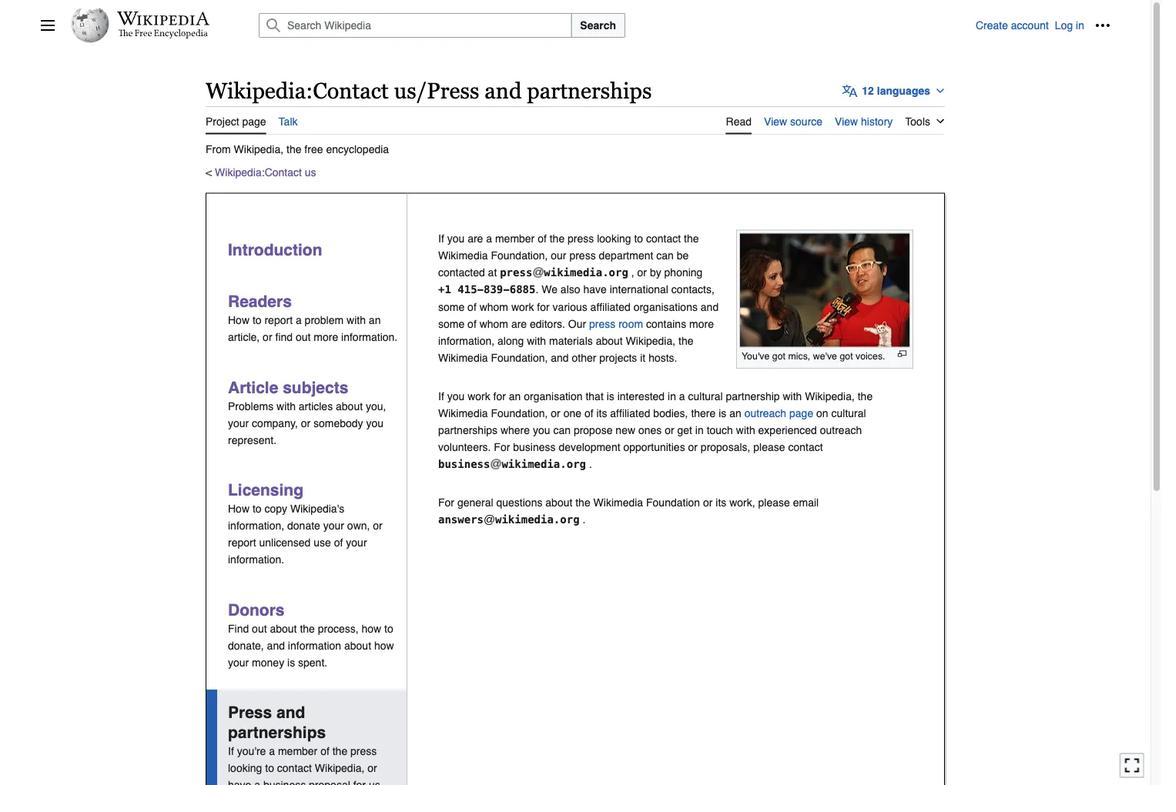Task type: locate. For each thing, give the bounding box(es) containing it.
wikimedia.org up the also
[[544, 266, 628, 279]]

2 vertical spatial .
[[580, 514, 586, 526]]

1 vertical spatial report
[[228, 537, 256, 549]]

find
[[228, 623, 249, 635]]

company,
[[252, 417, 298, 429]]

2 vertical spatial in
[[695, 424, 704, 436]]

business
[[513, 441, 556, 453], [438, 458, 490, 471], [263, 779, 306, 786]]

1 foundation, from the top
[[491, 249, 548, 262]]

is left spent.
[[287, 657, 295, 669]]

a inside if you are a member of the press looking to contact the wikimedia foundation, our press department can be contacted at
[[486, 232, 492, 245]]

talk link
[[279, 106, 298, 133]]

your down own,
[[346, 537, 367, 549]]

view left source
[[764, 115, 787, 128]]

information
[[288, 640, 341, 652]]

0 vertical spatial wikimedia.org
[[544, 266, 628, 279]]

or inside "article subjects problems with articles about you, your company, or somebody you represent."
[[301, 417, 310, 429]]

information. down unlicensed
[[228, 554, 284, 566]]

press
[[228, 704, 272, 723]]

please down the "experienced"
[[753, 441, 785, 453]]

your inside "article subjects problems with articles about you, your company, or somebody you represent."
[[228, 417, 249, 429]]

information, left along
[[438, 335, 495, 347]]

of inside licensing how to copy wikipedia's information, donate your own, or report unlicensed use of your information.
[[334, 537, 343, 549]]

email
[[793, 497, 819, 509]]

with inside the on cultural partnerships where you can propose new ones or get in touch with experienced outreach volunteers. for business development opportunities or proposals, please contact
[[736, 424, 755, 436]]

an inside readers how to report a problem with an article, or find out more information.
[[369, 314, 381, 327]]

wikimedia inside if you work for an organisation that is interested in a cultural partnership with wikipedia, the wikimedia foundation, or one of its affiliated bodies, there is an
[[438, 407, 488, 419]]

1 vertical spatial looking
[[228, 762, 262, 775]]

1 vertical spatial if
[[438, 390, 444, 403]]

0 vertical spatial how
[[228, 314, 250, 327]]

you up contacted
[[447, 232, 465, 245]]

0 horizontal spatial contact
[[277, 762, 312, 775]]

about inside "article subjects problems with articles about you, your company, or somebody you represent."
[[336, 400, 363, 413]]

languages
[[877, 85, 930, 97]]

0 vertical spatial contact
[[646, 232, 681, 245]]

international
[[610, 284, 668, 296]]

about down 'press room' 'link'
[[596, 335, 623, 347]]

1 vertical spatial an
[[509, 390, 521, 403]]

or down 'articles' on the left
[[301, 417, 310, 429]]

report up find
[[265, 314, 293, 327]]

1 vertical spatial how
[[228, 503, 250, 515]]

is inside donors find out about the process, how to donate, and information about how your money is spent.
[[287, 657, 295, 669]]

more down problem
[[314, 331, 338, 344]]

information, inside licensing how to copy wikipedia's information, donate your own, or report unlicensed use of your information.
[[228, 520, 284, 532]]

mics,
[[788, 351, 810, 362]]

with inside readers how to report a problem with an article, or find out more information.
[[347, 314, 366, 327]]

foundation, up @ image
[[491, 249, 548, 262]]

1 horizontal spatial .
[[580, 514, 586, 526]]

in inside personal tools navigation
[[1076, 19, 1084, 32]]

contact down the "experienced"
[[788, 441, 823, 453]]

an right problem
[[369, 314, 381, 327]]

view for view history
[[835, 115, 858, 128]]

to inside readers how to report a problem with an article, or find out more information.
[[253, 314, 262, 327]]

main content containing wikipedia
[[199, 69, 954, 786]]

1 vertical spatial partnerships
[[438, 424, 498, 436]]

1 vertical spatial outreach
[[820, 424, 862, 436]]

wikimedia
[[438, 249, 488, 262], [438, 352, 488, 364], [438, 407, 488, 419], [593, 497, 643, 509]]

1 vertical spatial information,
[[228, 520, 284, 532]]

or left one
[[551, 407, 560, 419]]

and inside contains more information, along with materials about wikipedia, the wikimedia foundation, and other projects it hosts.
[[551, 352, 569, 364]]

2 how from the top
[[228, 503, 250, 515]]

0 vertical spatial work
[[511, 301, 534, 313]]

wikimedia inside if you are a member of the press looking to contact the wikimedia foundation, our press department can be contacted at
[[438, 249, 488, 262]]

licensing link
[[228, 481, 303, 500]]

development
[[559, 441, 620, 453]]

donors link
[[228, 601, 285, 620]]

or up us.
[[368, 762, 377, 775]]

wikimedia.org for answers
[[495, 514, 580, 527]]

0 vertical spatial affiliated
[[590, 301, 631, 313]]

affiliated up new
[[610, 407, 650, 419]]

1 vertical spatial have
[[228, 779, 251, 786]]

0 horizontal spatial for
[[438, 497, 454, 509]]

2 horizontal spatial an
[[730, 407, 742, 419]]

2 view from the left
[[835, 115, 858, 128]]

the inside if you work for an organisation that is interested in a cultural partnership with wikipedia, the wikimedia foundation, or one of its affiliated bodies, there is an
[[858, 390, 873, 403]]

out inside readers how to report a problem with an article, or find out more information.
[[296, 331, 311, 344]]

1 vertical spatial business
[[438, 458, 490, 471]]

got
[[772, 351, 786, 362], [840, 351, 853, 362]]

2 horizontal spatial is
[[719, 407, 727, 419]]

more down contacts,
[[689, 318, 714, 330]]

you've got mics, we've got voices.
[[742, 351, 885, 362]]

1 horizontal spatial information.
[[341, 331, 398, 344]]

information. inside licensing how to copy wikipedia's information, donate your own, or report unlicensed use of your information.
[[228, 554, 284, 566]]

business down where
[[513, 441, 556, 453]]

view source
[[764, 115, 823, 128]]

got left mics,
[[772, 351, 786, 362]]

@ image down general
[[484, 515, 495, 527]]

0 horizontal spatial partnerships
[[228, 724, 326, 742]]

wikipedia image
[[117, 12, 209, 25]]

1 horizontal spatial view
[[835, 115, 858, 128]]

0 vertical spatial in
[[1076, 19, 1084, 32]]

1 got from the left
[[772, 351, 786, 362]]

contact up proposal
[[277, 762, 312, 775]]

a up the bodies,
[[679, 390, 685, 403]]

with inside contains more information, along with materials about wikipedia, the wikimedia foundation, and other projects it hosts.
[[527, 335, 546, 347]]

wikimedia down +1 415-
[[438, 352, 488, 364]]

0 horizontal spatial work
[[468, 390, 490, 403]]

1 vertical spatial member
[[278, 745, 318, 758]]

1 vertical spatial contact
[[788, 441, 823, 453]]

1 horizontal spatial more
[[689, 318, 714, 330]]

work inside if you work for an organisation that is interested in a cultural partnership with wikipedia, the wikimedia foundation, or one of its affiliated bodies, there is an
[[468, 390, 490, 403]]

0 horizontal spatial more
[[314, 331, 338, 344]]

with right the touch
[[736, 424, 755, 436]]

press room
[[589, 318, 643, 330]]

0 vertical spatial partnerships
[[527, 78, 652, 103]]

0 vertical spatial cultural
[[688, 390, 723, 403]]

be
[[677, 249, 689, 262]]

voices.
[[856, 351, 885, 362]]

1 horizontal spatial work
[[511, 301, 534, 313]]

more inside readers how to report a problem with an article, or find out more information.
[[314, 331, 338, 344]]

your inside donors find out about the process, how to donate, and information about how your money is spent.
[[228, 657, 249, 669]]

0 vertical spatial please
[[753, 441, 785, 453]]

1 horizontal spatial contact
[[646, 232, 681, 245]]

to inside donors find out about the process, how to donate, and information about how your money is spent.
[[384, 623, 393, 635]]

1 horizontal spatial for
[[493, 390, 506, 403]]

wikipedia,
[[234, 143, 284, 155], [626, 335, 676, 347], [805, 390, 855, 403], [315, 762, 365, 775]]

log in and more options image
[[1095, 18, 1111, 33]]

whom down '839-'
[[480, 301, 508, 313]]

outreach down the on
[[820, 424, 862, 436]]

get
[[677, 424, 692, 436]]

main content
[[199, 69, 954, 786]]

1 vertical spatial foundation,
[[491, 352, 548, 364]]

for
[[494, 441, 510, 453], [438, 497, 454, 509]]

0 vertical spatial its
[[596, 407, 607, 419]]

questions
[[496, 497, 543, 509]]

partnerships down search
[[527, 78, 652, 103]]

an up where
[[509, 390, 521, 403]]

or down "get"
[[688, 441, 698, 453]]

page for project page
[[242, 115, 266, 128]]

1 view from the left
[[764, 115, 787, 128]]

1 horizontal spatial for
[[494, 441, 510, 453]]

how right information
[[374, 640, 394, 652]]

press up 6885
[[500, 266, 532, 279]]

account
[[1011, 19, 1049, 32]]

foundation
[[646, 497, 700, 509]]

readers how to report a problem with an article, or find out more information.
[[228, 293, 398, 344]]

menu image
[[40, 18, 55, 33]]

and inside the ". we also have international contacts, some of whom work for various affiliated organisations and some of whom are editors. our"
[[701, 301, 719, 313]]

create account link
[[976, 19, 1049, 32]]

business down volunteers.
[[438, 458, 490, 471]]

2 vertical spatial an
[[730, 407, 742, 419]]

is up the touch
[[719, 407, 727, 419]]

whom up along
[[480, 318, 508, 330]]

0 horizontal spatial have
[[228, 779, 251, 786]]

of inside "press and partnerships if you're a member of the press looking to contact wikipedia, or have a business proposal for us."
[[321, 745, 330, 758]]

2 vertical spatial business
[[263, 779, 306, 786]]

foundation,
[[491, 249, 548, 262], [491, 352, 548, 364], [491, 407, 548, 419]]

0 horizontal spatial in
[[668, 390, 676, 403]]

0 vertical spatial information.
[[341, 331, 398, 344]]

wikipedia, inside "press and partnerships if you're a member of the press looking to contact wikipedia, or have a business proposal for us."
[[315, 762, 365, 775]]

1 vertical spatial out
[[252, 623, 267, 635]]

various
[[553, 301, 587, 313]]

press right our
[[569, 249, 596, 262]]

2 foundation, from the top
[[491, 352, 548, 364]]

2 vertical spatial contact
[[277, 762, 312, 775]]

can left the be
[[656, 249, 674, 262]]

how inside licensing how to copy wikipedia's information, donate your own, or report unlicensed use of your information.
[[228, 503, 250, 515]]

use
[[314, 537, 331, 549]]

a up at
[[486, 232, 492, 245]]

1 horizontal spatial is
[[607, 390, 614, 403]]

represent.
[[228, 434, 277, 446]]

can down one
[[553, 424, 571, 436]]

if inside if you are a member of the press looking to contact the wikimedia foundation, our press department can be contacted at
[[438, 232, 444, 245]]

. inside the ". we also have international contacts, some of whom work for various affiliated organisations and some of whom are editors. our"
[[536, 284, 539, 296]]

history
[[861, 115, 893, 128]]

outreach down partnership
[[744, 407, 786, 419]]

donate
[[287, 520, 320, 532]]

information. down problem
[[341, 331, 398, 344]]

on
[[816, 407, 828, 419]]

if left you're
[[228, 745, 234, 758]]

a inside if you work for an organisation that is interested in a cultural partnership with wikipedia, the wikimedia foundation, or one of its affiliated bodies, there is an
[[679, 390, 685, 403]]

you up volunteers.
[[447, 390, 465, 403]]

with inside "article subjects problems with articles about you, your company, or somebody you represent."
[[277, 400, 296, 413]]

if inside if you work for an organisation that is interested in a cultural partnership with wikipedia, the wikimedia foundation, or one of its affiliated bodies, there is an
[[438, 390, 444, 403]]

0 horizontal spatial can
[[553, 424, 571, 436]]

wikipedia's
[[290, 503, 344, 515]]

1 horizontal spatial cultural
[[831, 407, 866, 419]]

work,
[[730, 497, 755, 509]]

0 vertical spatial outreach
[[744, 407, 786, 419]]

1 horizontal spatial looking
[[597, 232, 631, 245]]

a left problem
[[296, 314, 302, 327]]

2 vertical spatial is
[[287, 657, 295, 669]]

1 vertical spatial in
[[668, 390, 676, 403]]

cultural
[[688, 390, 723, 403], [831, 407, 866, 419]]

one
[[563, 407, 581, 419]]

1 how from the top
[[228, 314, 250, 327]]

talk
[[279, 115, 298, 128]]

+1 415-
[[438, 284, 484, 296]]

@ image
[[490, 459, 502, 471], [484, 515, 495, 527]]

more inside contains more information, along with materials about wikipedia, the wikimedia foundation, and other projects it hosts.
[[689, 318, 714, 330]]

editors.
[[530, 318, 565, 330]]

is
[[607, 390, 614, 403], [719, 407, 727, 419], [287, 657, 295, 669]]

and right press
[[277, 704, 305, 723]]

0 vertical spatial report
[[265, 314, 293, 327]]

0 horizontal spatial information,
[[228, 520, 284, 532]]

1 horizontal spatial its
[[716, 497, 727, 509]]

new
[[616, 424, 635, 436]]

0 horizontal spatial out
[[252, 623, 267, 635]]

.
[[536, 284, 539, 296], [586, 458, 592, 470], [580, 514, 586, 526]]

introduction
[[228, 241, 322, 259]]

article subjects problems with articles about you, your company, or somebody you represent.
[[228, 379, 386, 446]]

0 vertical spatial an
[[369, 314, 381, 327]]

0 vertical spatial business
[[513, 441, 556, 453]]

wikipedia, up the on
[[805, 390, 855, 403]]

how right process,
[[362, 623, 381, 635]]

is right 'that'
[[607, 390, 614, 403]]

1 vertical spatial how
[[374, 640, 394, 652]]

work inside the ". we also have international contacts, some of whom work for various affiliated organisations and some of whom are editors. our"
[[511, 301, 534, 313]]

can inside if you are a member of the press looking to contact the wikimedia foundation, our press department can be contacted at
[[656, 249, 674, 262]]

0 horizontal spatial view
[[764, 115, 787, 128]]

to up 'department'
[[634, 232, 643, 245]]

with
[[347, 314, 366, 327], [527, 335, 546, 347], [783, 390, 802, 403], [277, 400, 296, 413], [736, 424, 755, 436]]

0 horizontal spatial for
[[353, 779, 366, 786]]

0 horizontal spatial cultural
[[688, 390, 723, 403]]

how inside readers how to report a problem with an article, or find out more information.
[[228, 314, 250, 327]]

wikipedia, up it
[[626, 335, 676, 347]]

affiliated
[[590, 301, 631, 313], [610, 407, 650, 419]]

projects
[[599, 352, 637, 364]]

about
[[596, 335, 623, 347], [336, 400, 363, 413], [546, 497, 573, 509], [270, 623, 297, 635], [344, 640, 371, 652]]

0 vertical spatial whom
[[480, 301, 508, 313]]

for inside "press and partnerships if you're a member of the press looking to contact wikipedia, or have a business proposal for us."
[[353, 779, 366, 786]]

2 vertical spatial partnerships
[[228, 724, 326, 742]]

1 vertical spatial some
[[438, 318, 465, 330]]

whom
[[480, 301, 508, 313], [480, 318, 508, 330]]

0 horizontal spatial report
[[228, 537, 256, 549]]

view left history
[[835, 115, 858, 128]]

cultural inside if you work for an organisation that is interested in a cultural partnership with wikipedia, the wikimedia foundation, or one of its affiliated bodies, there is an
[[688, 390, 723, 403]]

you inside the on cultural partnerships where you can propose new ones or get in touch with experienced outreach volunteers. for business development opportunities or proposals, please contact
[[533, 424, 550, 436]]

page left the on
[[789, 407, 813, 419]]

have inside "press and partnerships if you're a member of the press looking to contact wikipedia, or have a business proposal for us."
[[228, 779, 251, 786]]

along
[[498, 335, 524, 347]]

partnerships
[[527, 78, 652, 103], [438, 424, 498, 436], [228, 724, 326, 742]]

its down 'that'
[[596, 407, 607, 419]]

2 horizontal spatial for
[[537, 301, 550, 313]]

your down the donate,
[[228, 657, 249, 669]]

looking inside if you are a member of the press looking to contact the wikimedia foundation, our press department can be contacted at
[[597, 232, 631, 245]]

0 vertical spatial out
[[296, 331, 311, 344]]

some
[[438, 301, 465, 313], [438, 318, 465, 330]]

2 horizontal spatial business
[[513, 441, 556, 453]]

member up at
[[495, 232, 535, 245]]

or
[[637, 266, 647, 279], [263, 331, 272, 344], [551, 407, 560, 419], [301, 417, 310, 429], [665, 424, 674, 436], [688, 441, 698, 453], [703, 497, 713, 509], [373, 520, 383, 532], [368, 762, 377, 775]]

in up the bodies,
[[668, 390, 676, 403]]

with right problem
[[347, 314, 366, 327]]

0 vertical spatial @ image
[[490, 459, 502, 471]]

. down for general questions about the wikimedia foundation or its work, please email
[[580, 514, 586, 526]]

foundation, inside if you work for an organisation that is interested in a cultural partnership with wikipedia, the wikimedia foundation, or one of its affiliated bodies, there is an
[[491, 407, 548, 419]]

an
[[369, 314, 381, 327], [509, 390, 521, 403], [730, 407, 742, 419]]

its
[[596, 407, 607, 419], [716, 497, 727, 509]]

for left us.
[[353, 779, 366, 786]]

in inside the on cultural partnerships where you can propose new ones or get in touch with experienced outreach volunteers. for business development opportunities or proposals, please contact
[[695, 424, 704, 436]]

cultural up the there on the right bottom of page
[[688, 390, 723, 403]]

to right process,
[[384, 623, 393, 635]]

spent.
[[298, 657, 327, 669]]

2 vertical spatial foundation,
[[491, 407, 548, 419]]

@ image
[[532, 267, 544, 279]]

our
[[551, 249, 566, 262]]

1 vertical spatial @ image
[[484, 515, 495, 527]]

0 vertical spatial more
[[689, 318, 714, 330]]

work up volunteers.
[[468, 390, 490, 403]]

member inside "press and partnerships if you're a member of the press looking to contact wikipedia, or have a business proposal for us."
[[278, 745, 318, 758]]

report
[[265, 314, 293, 327], [228, 537, 256, 549]]

1 vertical spatial whom
[[480, 318, 508, 330]]

view source link
[[764, 106, 823, 133]]

1 horizontal spatial business
[[438, 458, 490, 471]]

are up contacted
[[468, 232, 483, 245]]

@ image for answers
[[484, 515, 495, 527]]

0 horizontal spatial outreach
[[744, 407, 786, 419]]

0 horizontal spatial got
[[772, 351, 786, 362]]

wikimedia.org down questions
[[495, 514, 580, 527]]

1 whom from the top
[[480, 301, 508, 313]]

if up volunteers.
[[438, 390, 444, 403]]

out right find
[[296, 331, 311, 344]]

about down donors
[[270, 623, 297, 635]]

out inside donors find out about the process, how to donate, and information about how your money is spent.
[[252, 623, 267, 635]]

1 horizontal spatial in
[[695, 424, 704, 436]]

or inside readers how to report a problem with an article, or find out more information.
[[263, 331, 272, 344]]

we
[[542, 284, 558, 296]]

0 horizontal spatial are
[[468, 232, 483, 245]]

0 horizontal spatial page
[[242, 115, 266, 128]]

work down 6885
[[511, 301, 534, 313]]

wikipedia:contact us link
[[215, 166, 316, 178]]

1 vertical spatial affiliated
[[610, 407, 650, 419]]

if you are a member of the press looking to contact the wikimedia foundation, our press department can be contacted at
[[438, 232, 699, 279]]

to inside "press and partnerships if you're a member of the press looking to contact wikipedia, or have a business proposal for us."
[[265, 762, 274, 775]]

Search Wikipedia search field
[[259, 13, 572, 38]]

1 vertical spatial work
[[468, 390, 490, 403]]

with down article subjects link
[[277, 400, 296, 413]]

with down editors.
[[527, 335, 546, 347]]

please inside the on cultural partnerships where you can propose new ones or get in touch with experienced outreach volunteers. for business development opportunities or proposals, please contact
[[753, 441, 785, 453]]

how down licensing
[[228, 503, 250, 515]]

the down "contains"
[[679, 335, 694, 347]]

1 horizontal spatial got
[[840, 351, 853, 362]]

information, inside contains more information, along with materials about wikipedia, the wikimedia foundation, and other projects it hosts.
[[438, 335, 495, 347]]

for inside the ". we also have international contacts, some of whom work for various affiliated organisations and some of whom are editors. our"
[[537, 301, 550, 313]]

cultural right the on
[[831, 407, 866, 419]]

1 vertical spatial information.
[[228, 554, 284, 566]]

got right we've
[[840, 351, 853, 362]]

member inside if you are a member of the press looking to contact the wikimedia foundation, our press department can be contacted at
[[495, 232, 535, 245]]

wikimedia.org for press
[[544, 266, 628, 279]]

its left work,
[[716, 497, 727, 509]]

looking
[[597, 232, 631, 245], [228, 762, 262, 775]]

3 foundation, from the top
[[491, 407, 548, 419]]

at
[[488, 266, 497, 279]]

or right ,
[[637, 266, 647, 279]]

0 vertical spatial if
[[438, 232, 444, 245]]

how for licensing
[[228, 503, 250, 515]]

contact
[[313, 78, 389, 103]]

Search search field
[[240, 13, 976, 38]]

information, down copy
[[228, 520, 284, 532]]

1 horizontal spatial have
[[583, 284, 607, 296]]

wikimedia left foundation
[[593, 497, 643, 509]]

and down contacts,
[[701, 301, 719, 313]]

if up contacted
[[438, 232, 444, 245]]

0 vertical spatial is
[[607, 390, 614, 403]]

and up money
[[267, 640, 285, 652]]

partnership
[[726, 390, 780, 403]]

article,
[[228, 331, 260, 344]]

an up the touch
[[730, 407, 742, 419]]

outreach page link
[[744, 407, 813, 419]]

partnerships inside the on cultural partnerships where you can propose new ones or get in touch with experienced outreach volunteers. for business development opportunities or proposals, please contact
[[438, 424, 498, 436]]

the up our
[[550, 232, 565, 245]]

money
[[252, 657, 284, 669]]

report inside readers how to report a problem with an article, or find out more information.
[[265, 314, 293, 327]]

our
[[568, 318, 586, 330]]

1 horizontal spatial outreach
[[820, 424, 862, 436]]

1 horizontal spatial can
[[656, 249, 674, 262]]

partnerships for and
[[228, 724, 326, 742]]

organisation
[[524, 390, 583, 403]]

wikimedia.org down where
[[502, 458, 586, 471]]

if for business
[[438, 390, 444, 403]]

0 vertical spatial page
[[242, 115, 266, 128]]

0 vertical spatial can
[[656, 249, 674, 262]]

partnerships up volunteers.
[[438, 424, 498, 436]]

wikimedia up contacted
[[438, 249, 488, 262]]

the inside donors find out about the process, how to donate, and information about how your money is spent.
[[300, 623, 315, 635]]

partnerships inside "press and partnerships if you're a member of the press looking to contact wikipedia, or have a business proposal for us."
[[228, 724, 326, 742]]

your down "problems"
[[228, 417, 249, 429]]

0 vertical spatial are
[[468, 232, 483, 245]]

you down you,
[[366, 417, 384, 429]]

bodies,
[[653, 407, 688, 419]]

please right work,
[[758, 497, 790, 509]]

1 horizontal spatial are
[[511, 318, 527, 330]]

0 horizontal spatial business
[[263, 779, 306, 786]]



Task type: vqa. For each thing, say whether or not it's contained in the screenshot.
Orix Buffaloes Link
no



Task type: describe. For each thing, give the bounding box(es) containing it.
you inside if you work for an organisation that is interested in a cultural partnership with wikipedia, the wikimedia foundation, or one of its affiliated bodies, there is an
[[447, 390, 465, 403]]

wikimedia.org for business
[[502, 458, 586, 471]]

if inside "press and partnerships if you're a member of the press looking to contact wikipedia, or have a business proposal for us."
[[228, 745, 234, 758]]

its inside if you work for an organisation that is interested in a cultural partnership with wikipedia, the wikimedia foundation, or one of its affiliated bodies, there is an
[[596, 407, 607, 419]]

2 some from the top
[[438, 318, 465, 330]]

source
[[790, 115, 823, 128]]

article
[[228, 379, 278, 397]]

donors
[[228, 601, 285, 620]]

0 vertical spatial how
[[362, 623, 381, 635]]

readers
[[228, 293, 292, 311]]

interested
[[617, 390, 665, 403]]

department
[[599, 249, 653, 262]]

hosts.
[[649, 352, 677, 364]]

for inside if you work for an organisation that is interested in a cultural partnership with wikipedia, the wikimedia foundation, or one of its affiliated bodies, there is an
[[493, 390, 506, 403]]

fullscreen image
[[1124, 758, 1140, 774]]

encyclopedia
[[326, 143, 389, 155]]

licensing
[[228, 481, 303, 500]]

tools
[[905, 115, 930, 128]]

cultural inside the on cultural partnerships where you can propose new ones or get in touch with experienced outreach volunteers. for business development opportunities or proposals, please contact
[[831, 407, 866, 419]]

business inside "press and partnerships if you're a member of the press looking to contact wikipedia, or have a business proposal for us."
[[263, 779, 306, 786]]

the left free
[[287, 143, 302, 155]]

the down development at the bottom of the page
[[575, 497, 590, 509]]

us/press
[[394, 78, 479, 103]]

to inside licensing how to copy wikipedia's information, donate your own, or report unlicensed use of your information.
[[253, 503, 262, 515]]

1 vertical spatial please
[[758, 497, 790, 509]]

:
[[306, 78, 313, 103]]

or inside if you work for an organisation that is interested in a cultural partnership with wikipedia, the wikimedia foundation, or one of its affiliated bodies, there is an
[[551, 407, 560, 419]]

materials
[[549, 335, 593, 347]]

. we also have international contacts, some of whom work for various affiliated organisations and some of whom are editors. our
[[438, 284, 719, 330]]

you,
[[366, 400, 386, 413]]

the inside contains more information, along with materials about wikipedia, the wikimedia foundation, and other projects it hosts.
[[679, 335, 694, 347]]

or inside , or by phoning +1 415-839-6885
[[637, 266, 647, 279]]

view history
[[835, 115, 893, 128]]

about inside contains more information, along with materials about wikipedia, the wikimedia foundation, and other projects it hosts.
[[596, 335, 623, 347]]

view history link
[[835, 106, 893, 133]]

free
[[305, 143, 323, 155]]

read
[[726, 115, 752, 128]]

problems
[[228, 400, 274, 413]]

donate,
[[228, 640, 264, 652]]

from
[[206, 143, 231, 155]]

wikipedia, inside contains more information, along with materials about wikipedia, the wikimedia foundation, and other projects it hosts.
[[626, 335, 676, 347]]

search
[[580, 19, 616, 32]]

us
[[305, 166, 316, 178]]

donors find out about the process, how to donate, and information about how your money is spent.
[[228, 601, 394, 669]]

affiliated inside if you work for an organisation that is interested in a cultural partnership with wikipedia, the wikimedia foundation, or one of its affiliated bodies, there is an
[[610, 407, 650, 419]]

1 vertical spatial .
[[586, 458, 592, 470]]

foundation, inside contains more information, along with materials about wikipedia, the wikimedia foundation, and other projects it hosts.
[[491, 352, 548, 364]]

business inside the on cultural partnerships where you can propose new ones or get in touch with experienced outreach volunteers. for business development opportunities or proposals, please contact
[[513, 441, 556, 453]]

in inside if you work for an organisation that is interested in a cultural partnership with wikipedia, the wikimedia foundation, or one of its affiliated bodies, there is an
[[668, 390, 676, 403]]

,
[[631, 266, 634, 279]]

how for readers
[[228, 314, 250, 327]]

press right our at the top of the page
[[589, 318, 616, 330]]

about down process,
[[344, 640, 371, 652]]

6885
[[510, 284, 536, 296]]

contact inside if you are a member of the press looking to contact the wikimedia foundation, our press department can be contacted at
[[646, 232, 681, 245]]

you inside "article subjects problems with articles about you, your company, or somebody you represent."
[[366, 417, 384, 429]]

proposal
[[309, 779, 350, 786]]

press up , or by phoning +1 415-839-6885
[[568, 232, 594, 245]]

if you work for an organisation that is interested in a cultural partnership with wikipedia, the wikimedia foundation, or one of its affiliated bodies, there is an
[[438, 390, 873, 419]]

contact inside "press and partnerships if you're a member of the press looking to contact wikipedia, or have a business proposal for us."
[[277, 762, 312, 775]]

or left "get"
[[665, 424, 674, 436]]

personal tools navigation
[[976, 13, 1115, 38]]

can inside the on cultural partnerships where you can propose new ones or get in touch with experienced outreach volunteers. for business development opportunities or proposals, please contact
[[553, 424, 571, 436]]

search button
[[571, 13, 625, 38]]

own,
[[347, 520, 370, 532]]

1 vertical spatial its
[[716, 497, 727, 509]]

or inside "press and partnerships if you're a member of the press looking to contact wikipedia, or have a business proposal for us."
[[368, 762, 377, 775]]

that
[[586, 390, 604, 403]]

you inside if you are a member of the press looking to contact the wikimedia foundation, our press department can be contacted at
[[447, 232, 465, 245]]

article subjects link
[[228, 379, 348, 397]]

contacted
[[438, 266, 485, 279]]

the free encyclopedia image
[[118, 29, 208, 39]]

the up the be
[[684, 232, 699, 245]]

unlicensed
[[259, 537, 311, 549]]

contacts,
[[671, 284, 715, 296]]

with inside if you work for an organisation that is interested in a cultural partnership with wikipedia, the wikimedia foundation, or one of its affiliated bodies, there is an
[[783, 390, 802, 403]]

log in link
[[1055, 19, 1084, 32]]

or left work,
[[703, 497, 713, 509]]

1 vertical spatial is
[[719, 407, 727, 419]]

find
[[275, 331, 293, 344]]

contact inside the on cultural partnerships where you can propose new ones or get in touch with experienced outreach volunteers. for business development opportunities or proposals, please contact
[[788, 441, 823, 453]]

volunteers.
[[438, 441, 491, 453]]

process,
[[318, 623, 359, 635]]

press and partnerships link
[[228, 704, 326, 742]]

1 vertical spatial for
[[438, 497, 454, 509]]

about right questions
[[546, 497, 573, 509]]

wikipedia, up wikipedia:contact
[[234, 143, 284, 155]]

you're
[[237, 745, 266, 758]]

propose
[[574, 424, 613, 436]]

to inside if you are a member of the press looking to contact the wikimedia foundation, our press department can be contacted at
[[634, 232, 643, 245]]

opportunities
[[623, 441, 685, 453]]

your up use
[[323, 520, 344, 532]]

12 languages
[[862, 85, 930, 97]]

press inside "press and partnerships if you're a member of the press looking to contact wikipedia, or have a business proposal for us."
[[350, 745, 377, 758]]

a down you're
[[254, 779, 260, 786]]

are inside if you are a member of the press looking to contact the wikimedia foundation, our press department can be contacted at
[[468, 232, 483, 245]]

create account log in
[[976, 19, 1084, 32]]

project
[[206, 115, 239, 128]]

experienced
[[758, 424, 817, 436]]

or inside licensing how to copy wikipedia's information, donate your own, or report unlicensed use of your information.
[[373, 520, 383, 532]]

looking inside "press and partnerships if you're a member of the press looking to contact wikipedia, or have a business proposal for us."
[[228, 762, 262, 775]]

view for view source
[[764, 115, 787, 128]]

where
[[501, 424, 530, 436]]

report inside licensing how to copy wikipedia's information, donate your own, or report unlicensed use of your information.
[[228, 537, 256, 549]]

general
[[457, 497, 493, 509]]

wikipedia, inside if you work for an organisation that is interested in a cultural partnership with wikipedia, the wikimedia foundation, or one of its affiliated bodies, there is an
[[805, 390, 855, 403]]

outreach page
[[744, 407, 813, 419]]

organisations
[[634, 301, 698, 313]]

a right you're
[[269, 745, 275, 758]]

and inside donors find out about the process, how to donate, and information about how your money is spent.
[[267, 640, 285, 652]]

are inside the ". we also have international contacts, some of whom work for various affiliated organisations and some of whom are editors. our"
[[511, 318, 527, 330]]

project page
[[206, 115, 266, 128]]

language progressive image
[[842, 83, 857, 98]]

1 some from the top
[[438, 301, 465, 313]]

affiliated inside the ". we also have international contacts, some of whom work for various affiliated organisations and some of whom are editors. our"
[[590, 301, 631, 313]]

it
[[640, 352, 646, 364]]

a inside readers how to report a problem with an article, or find out more information.
[[296, 314, 302, 327]]

for inside the on cultural partnerships where you can propose new ones or get in touch with experienced outreach volunteers. for business development opportunities or proposals, please contact
[[494, 441, 510, 453]]

create
[[976, 19, 1008, 32]]

2 whom from the top
[[480, 318, 508, 330]]

ones
[[638, 424, 662, 436]]

proposals,
[[701, 441, 750, 453]]

room
[[619, 318, 643, 330]]

partnerships for cultural
[[438, 424, 498, 436]]

< wikipedia:contact us
[[206, 166, 316, 178]]

log
[[1055, 19, 1073, 32]]

readers link
[[228, 293, 292, 311]]

outreach inside the on cultural partnerships where you can propose new ones or get in touch with experienced outreach volunteers. for business development opportunities or proposals, please contact
[[820, 424, 862, 436]]

by
[[650, 266, 661, 279]]

subjects
[[283, 379, 348, 397]]

foundation, inside if you are a member of the press looking to contact the wikimedia foundation, our press department can be contacted at
[[491, 249, 548, 262]]

and inside "press and partnerships if you're a member of the press looking to contact wikipedia, or have a business proposal for us."
[[277, 704, 305, 723]]

and right us/press
[[485, 78, 522, 103]]

12
[[862, 85, 874, 97]]

phoning
[[664, 266, 703, 279]]

of inside if you work for an organisation that is interested in a cultural partnership with wikipedia, the wikimedia foundation, or one of its affiliated bodies, there is an
[[584, 407, 593, 419]]

copy
[[265, 503, 287, 515]]

have inside the ". we also have international contacts, some of whom work for various affiliated organisations and some of whom are editors. our"
[[583, 284, 607, 296]]

2 got from the left
[[840, 351, 853, 362]]

wikimedia inside contains more information, along with materials about wikipedia, the wikimedia foundation, and other projects it hosts.
[[438, 352, 488, 364]]

of inside if you are a member of the press looking to contact the wikimedia foundation, our press department can be contacted at
[[538, 232, 547, 245]]

if for +1 415-839-6885
[[438, 232, 444, 245]]

for general questions about the wikimedia foundation or its work, please email
[[438, 497, 819, 509]]

problem
[[305, 314, 344, 327]]

the inside "press and partnerships if you're a member of the press looking to contact wikipedia, or have a business proposal for us."
[[333, 745, 347, 758]]

somebody
[[313, 417, 363, 429]]

information. inside readers how to report a problem with an article, or find out more information.
[[341, 331, 398, 344]]

@ image for business
[[490, 459, 502, 471]]

page for outreach page
[[789, 407, 813, 419]]

you've
[[742, 351, 770, 362]]

on cultural partnerships where you can propose new ones or get in touch with experienced outreach volunteers. for business development opportunities or proposals, please contact
[[438, 407, 866, 453]]



